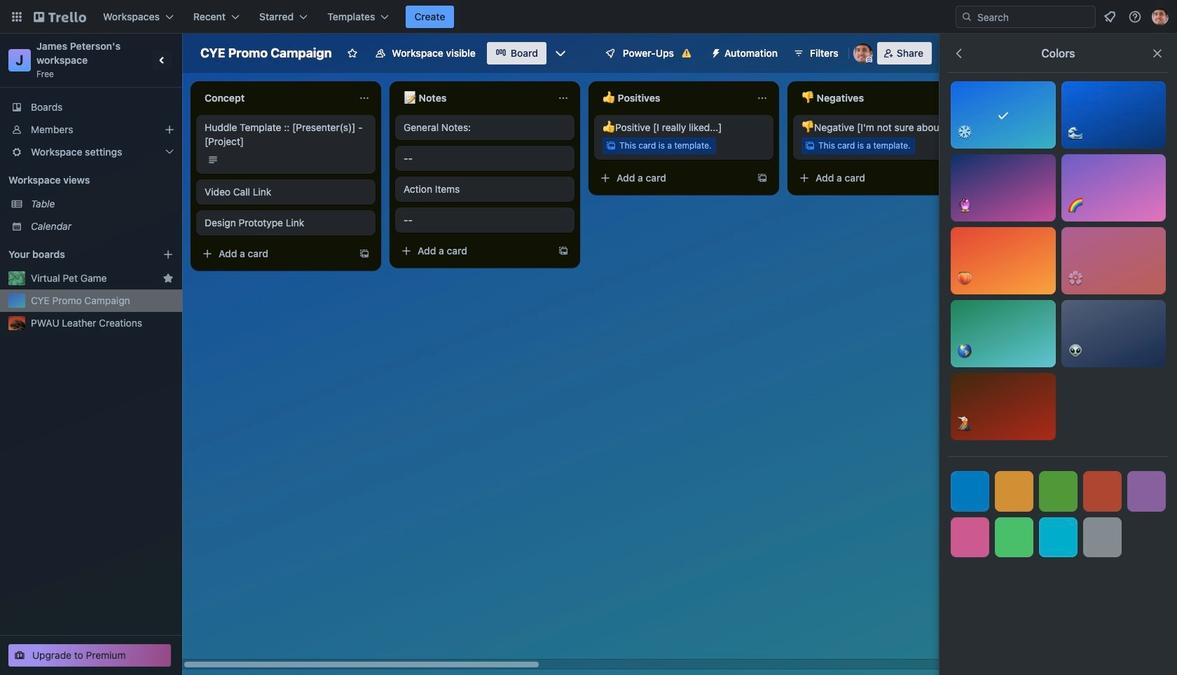 Task type: vqa. For each thing, say whether or not it's contained in the screenshot.
tab list in the top of the page
no



Task type: describe. For each thing, give the bounding box(es) containing it.
Board name text field
[[193, 42, 339, 64]]

back to home image
[[34, 6, 86, 28]]

starred icon image
[[163, 273, 174, 284]]

customize views image
[[554, 46, 568, 60]]

0 vertical spatial james peterson (jamespeterson93) image
[[1152, 8, 1169, 25]]

0 horizontal spatial james peterson (jamespeterson93) image
[[854, 43, 873, 63]]

1 horizontal spatial create from template… image
[[757, 172, 768, 184]]



Task type: locate. For each thing, give the bounding box(es) containing it.
1 vertical spatial james peterson (jamespeterson93) image
[[854, 43, 873, 63]]

create from template… image
[[757, 172, 768, 184], [359, 248, 370, 259]]

0 notifications image
[[1102, 8, 1119, 25]]

1 horizontal spatial james peterson (jamespeterson93) image
[[1152, 8, 1169, 25]]

Search field
[[973, 7, 1096, 27]]

None text field
[[196, 87, 353, 109]]

add board image
[[163, 249, 174, 260]]

your boards with 3 items element
[[8, 246, 142, 263]]

star or unstar board image
[[347, 48, 358, 59]]

None text field
[[395, 87, 552, 109], [594, 87, 751, 109], [793, 87, 950, 109], [395, 87, 552, 109], [594, 87, 751, 109], [793, 87, 950, 109]]

this member is an admin of this board. image
[[866, 57, 873, 63]]

primary element
[[0, 0, 1178, 34]]

1 vertical spatial create from template… image
[[359, 248, 370, 259]]

sm image
[[705, 42, 725, 62]]

james peterson (jamespeterson93) image
[[1152, 8, 1169, 25], [854, 43, 873, 63]]

search image
[[962, 11, 973, 22]]

0 vertical spatial create from template… image
[[757, 172, 768, 184]]

workspace navigation collapse icon image
[[153, 50, 172, 70]]

open information menu image
[[1129, 10, 1143, 24]]

create from template… image
[[558, 245, 569, 257]]

0 horizontal spatial create from template… image
[[359, 248, 370, 259]]



